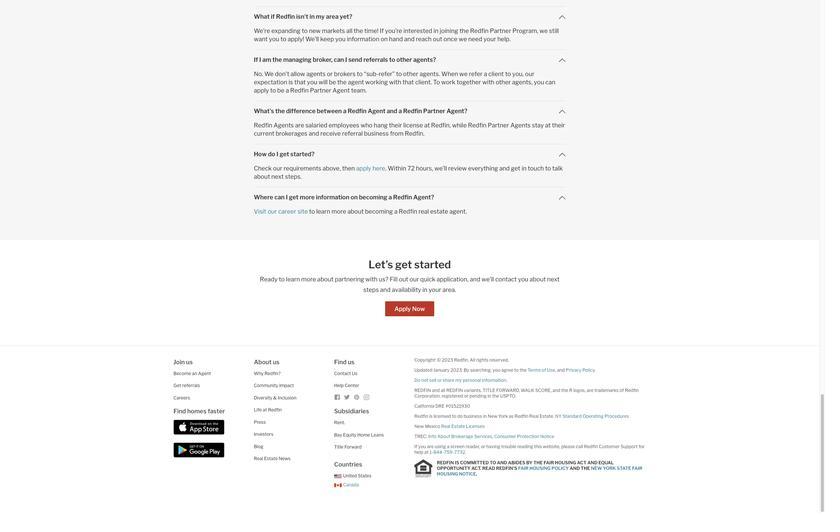 Task type: locate. For each thing, give the bounding box(es) containing it.
or inside redfin and all redfin variants, title forward, walk score, and the r logos, are trademarks of redfin corporation, registered or pending in the uspto.
[[465, 393, 469, 399]]

their right stay
[[553, 122, 566, 129]]

can up brokers
[[334, 56, 344, 63]]

1 vertical spatial out
[[399, 276, 409, 283]]

0 vertical spatial new
[[488, 414, 498, 419]]

us for about us
[[273, 359, 280, 366]]

are up brokerages on the top
[[295, 122, 304, 129]]

our right the visit
[[268, 208, 277, 215]]

of
[[542, 368, 547, 373], [620, 388, 625, 393]]

salaried
[[306, 122, 328, 129]]

1 vertical spatial learn
[[286, 276, 300, 283]]

fair inside new york state fair housing notice
[[633, 466, 643, 472]]

abides
[[509, 460, 526, 466]]

0 horizontal spatial and
[[498, 460, 508, 466]]

you down the markets in the top left of the page
[[336, 36, 346, 43]]

referrals down become an agent
[[182, 383, 200, 389]]

0 horizontal spatial redfin.
[[405, 130, 425, 137]]

are right the logos,
[[587, 388, 594, 393]]

0 horizontal spatial agent
[[198, 371, 211, 377]]

1 horizontal spatial be
[[329, 79, 336, 86]]

2 horizontal spatial us
[[348, 359, 355, 366]]

be down expectation
[[278, 87, 285, 94]]

1 vertical spatial new
[[415, 424, 424, 429]]

help
[[415, 450, 424, 455]]

the up need
[[460, 27, 469, 35]]

to left "talk"
[[546, 165, 552, 172]]

0 vertical spatial agent?
[[447, 108, 468, 115]]

1 horizontal spatial out
[[433, 36, 443, 43]]

1 vertical spatial on
[[351, 194, 358, 201]]

2 vertical spatial can
[[275, 194, 285, 201]]

if down trec:
[[415, 444, 418, 450]]

0 horizontal spatial all
[[347, 27, 353, 35]]

help center button
[[334, 383, 360, 389]]

2 vertical spatial real
[[254, 456, 263, 462]]

us
[[186, 359, 193, 366], [273, 359, 280, 366], [348, 359, 355, 366]]

redfin down 1-844-759-7732 link
[[437, 460, 454, 466]]

to left "new"
[[302, 27, 308, 35]]

1 vertical spatial apply
[[357, 165, 372, 172]]

1 horizontal spatial new
[[488, 414, 498, 419]]

your
[[484, 36, 497, 43], [429, 287, 442, 294]]

"sub-
[[364, 71, 379, 78]]

ready to learn more about partnering with us? fill out our quick application, and we'll contact you about next steps and availability in your area.
[[260, 276, 560, 294]]

0 horizontal spatial can
[[275, 194, 285, 201]]

redfin right the call
[[585, 444, 599, 450]]

0 vertical spatial about
[[254, 359, 272, 366]]

in inside we're expanding to new markets all the time! if you're interested in joining the redfin partner program, we still want you to apply! we'll keep you information on hand and reach out once we need your help.
[[434, 27, 439, 35]]

bay equity home loans button
[[334, 432, 384, 438]]

with up steps
[[366, 276, 378, 283]]

business down 'hang'
[[364, 130, 389, 137]]

business
[[364, 130, 389, 137], [464, 414, 483, 419]]

fair housing policy and the
[[519, 466, 592, 472]]

this
[[535, 444, 542, 450]]

1 vertical spatial is
[[430, 414, 433, 419]]

redfin right if
[[276, 13, 295, 20]]

current
[[254, 130, 275, 137]]

. inside . within 72 hours, we'll review everything and get in touch to talk about next steps.
[[386, 165, 387, 172]]

0 horizontal spatial housing
[[437, 472, 459, 477]]

1 horizontal spatial ,
[[556, 368, 557, 373]]

us for join us
[[186, 359, 193, 366]]

0 vertical spatial find
[[334, 359, 347, 366]]

redfin down allow
[[291, 87, 309, 94]]

redfin?
[[265, 371, 281, 377]]

1 that from the left
[[295, 79, 306, 86]]

find for find us
[[334, 359, 347, 366]]

1 horizontal spatial all
[[441, 388, 446, 393]]

who
[[361, 122, 373, 129]]

in inside redfin and all redfin variants, title forward, walk score, and the r logos, are trademarks of redfin corporation, registered or pending in the uspto.
[[488, 393, 492, 399]]

at
[[425, 122, 430, 129], [546, 122, 551, 129], [263, 408, 267, 413], [425, 450, 429, 455]]

0 vertical spatial apply
[[254, 87, 269, 94]]

2 us from the left
[[273, 359, 280, 366]]

2 vertical spatial agent
[[198, 371, 211, 377]]

their up the from
[[389, 122, 402, 129]]

yet?
[[340, 13, 353, 20]]

0 horizontal spatial agents
[[274, 122, 294, 129]]

agents.
[[420, 71, 441, 78]]

variants,
[[464, 388, 482, 393]]

1 vertical spatial of
[[620, 388, 625, 393]]

agent inside no. we don't allow agents or brokers to "sub-refer" to other agents. when we refer a client to you, our expectation is that you will be the agent working with that client. to work together with other agents, you can apply to be a redfin partner agent team.
[[333, 87, 350, 94]]

0 vertical spatial do
[[268, 151, 276, 158]]

2 horizontal spatial can
[[546, 79, 556, 86]]

to right site
[[309, 208, 315, 215]]

and left we'll
[[470, 276, 481, 283]]

redfin is committed to and abides by the fair housing act and equal opportunity act. read redfin's
[[437, 460, 615, 472]]

redfin up the who at left
[[348, 108, 367, 115]]

1 horizontal spatial with
[[390, 79, 402, 86]]

apply left here
[[357, 165, 372, 172]]

0 vertical spatial next
[[272, 173, 284, 180]]

information
[[347, 36, 380, 43], [316, 194, 350, 201], [482, 378, 507, 383]]

our
[[526, 71, 535, 78], [273, 165, 283, 172], [268, 208, 277, 215], [410, 276, 419, 283]]

and down sell
[[432, 388, 440, 393]]

1 vertical spatial all
[[441, 388, 446, 393]]

redfin right while
[[469, 122, 487, 129]]

1 vertical spatial redfin.
[[455, 357, 469, 363]]

be
[[329, 79, 336, 86], [278, 87, 285, 94]]

us for find us
[[348, 359, 355, 366]]

help
[[334, 383, 344, 389]]

the left new
[[581, 466, 591, 472]]

other for agents?
[[397, 56, 412, 63]]

become an agent button
[[174, 371, 211, 377]]

about up the why
[[254, 359, 272, 366]]

real left estate.
[[530, 414, 539, 419]]

in right pending
[[488, 393, 492, 399]]

application,
[[437, 276, 469, 283]]

, up having
[[493, 434, 494, 440]]

1 vertical spatial estate
[[264, 456, 278, 462]]

, left "privacy"
[[556, 368, 557, 373]]

2 horizontal spatial fair
[[633, 466, 643, 472]]

if inside we're expanding to new markets all the time! if you're interested in joining the redfin partner program, we still want you to apply! we'll keep you information on hand and reach out once we need your help.
[[380, 27, 384, 35]]

site
[[298, 208, 308, 215]]

that down allow
[[295, 79, 306, 86]]

and right policy
[[570, 466, 581, 472]]

,
[[556, 368, 557, 373], [493, 434, 494, 440]]

we inside no. we don't allow agents or brokers to "sub-refer" to other agents. when we refer a client to you, our expectation is that you will be the agent working with that client. to work together with other agents, you can apply to be a redfin partner agent team.
[[460, 71, 468, 78]]

i up career
[[286, 194, 288, 201]]

are
[[295, 122, 304, 129], [587, 388, 594, 393], [427, 444, 434, 450]]

0 horizontal spatial learn
[[286, 276, 300, 283]]

on
[[381, 36, 388, 43], [351, 194, 358, 201]]

visit
[[254, 208, 267, 215]]

of left use
[[542, 368, 547, 373]]

new
[[592, 466, 603, 472]]

using
[[435, 444, 447, 450]]

the right am
[[273, 56, 282, 63]]

is inside no. we don't allow agents or brokers to "sub-refer" to other agents. when we refer a client to you, our expectation is that you will be the agent working with that client. to work together with other agents, you can apply to be a redfin partner agent team.
[[289, 79, 293, 86]]

redfin inside redfin and all redfin variants, title forward, walk score, and the r logos, are trademarks of redfin corporation, registered or pending in the uspto.
[[626, 388, 640, 393]]

in right isn't at the left top of the page
[[310, 13, 315, 20]]

copyright:
[[415, 357, 437, 363]]

and right the "act"
[[588, 460, 598, 466]]

0 horizontal spatial is
[[289, 79, 293, 86]]

get inside . within 72 hours, we'll review everything and get in touch to talk about next steps.
[[512, 165, 521, 172]]

forward
[[345, 445, 362, 450]]

redfin.
[[405, 130, 425, 137], [455, 357, 469, 363]]

or inside if you are using a screen reader, or having trouble reading this website, please call redfin customer support for help at
[[482, 444, 486, 450]]

redfin twitter image
[[344, 395, 350, 401]]

are inside redfin and all redfin variants, title forward, walk score, and the r logos, are trademarks of redfin corporation, registered or pending in the uspto.
[[587, 388, 594, 393]]

all
[[470, 357, 476, 363]]

1 vertical spatial information
[[316, 194, 350, 201]]

1 horizontal spatial my
[[456, 378, 462, 383]]

1 horizontal spatial is
[[430, 414, 433, 419]]

more
[[300, 194, 315, 201], [332, 208, 347, 215], [302, 276, 316, 283]]

redfin inside if you are using a screen reader, or having trouble reading this website, please call redfin customer support for help at
[[585, 444, 599, 450]]

receive
[[321, 130, 341, 137]]

1 horizontal spatial find
[[334, 359, 347, 366]]

all down share at the right
[[441, 388, 446, 393]]

our up availability
[[410, 276, 419, 283]]

agents left stay
[[511, 122, 531, 129]]

a down don't
[[286, 87, 289, 94]]

1 horizontal spatial on
[[381, 36, 388, 43]]

are for current
[[295, 122, 304, 129]]

1 their from the left
[[389, 122, 402, 129]]

0 vertical spatial is
[[289, 79, 293, 86]]

do
[[415, 378, 421, 383]]

1 vertical spatial find
[[174, 408, 186, 415]]

home
[[358, 432, 370, 438]]

inclusion
[[278, 395, 297, 401]]

faster
[[208, 408, 225, 415]]

apply down expectation
[[254, 87, 269, 94]]

0 vertical spatial out
[[433, 36, 443, 43]]

0 vertical spatial on
[[381, 36, 388, 43]]

we're expanding to new markets all the time! if you're interested in joining the redfin partner program, we still want you to apply! we'll keep you information on hand and reach out once we need your help.
[[254, 27, 559, 43]]

referrals up "sub-
[[364, 56, 388, 63]]

0 horizontal spatial are
[[295, 122, 304, 129]]

0 vertical spatial my
[[316, 13, 325, 20]]

our right check
[[273, 165, 283, 172]]

interested
[[404, 27, 433, 35]]

my
[[316, 13, 325, 20], [456, 378, 462, 383]]

new left york
[[488, 414, 498, 419]]

our up agents,
[[526, 71, 535, 78]]

act
[[578, 460, 587, 466]]

download the redfin app from the google play store image
[[174, 443, 225, 458]]

if left am
[[254, 56, 258, 63]]

brokerage
[[452, 434, 474, 440]]

or right sell
[[438, 378, 442, 383]]

need
[[469, 36, 483, 43]]

2 vertical spatial we
[[460, 71, 468, 78]]

agents?
[[414, 56, 437, 63]]

partner inside redfin agents are salaried employees who hang their license at redfin, while redfin partner agents stay at their current brokerages and receive referral business from redfin.
[[488, 122, 510, 129]]

to right "refer""
[[396, 71, 402, 78]]

1 vertical spatial other
[[404, 71, 419, 78]]

other up client.
[[404, 71, 419, 78]]

diversity
[[254, 395, 273, 401]]

0 vertical spatial other
[[397, 56, 412, 63]]

their
[[389, 122, 402, 129], [553, 122, 566, 129]]

screen
[[451, 444, 465, 450]]

in left touch
[[522, 165, 527, 172]]

2 vertical spatial are
[[427, 444, 434, 450]]

and inside . within 72 hours, we'll review everything and get in touch to talk about next steps.
[[500, 165, 510, 172]]

1 horizontal spatial their
[[553, 122, 566, 129]]

844-
[[434, 450, 444, 455]]

apply!
[[288, 36, 305, 43]]

0 vertical spatial your
[[484, 36, 497, 43]]

1 horizontal spatial of
[[620, 388, 625, 393]]

customer
[[600, 444, 620, 450]]

1 vertical spatial be
[[278, 87, 285, 94]]

1 us from the left
[[186, 359, 193, 366]]

out right fill
[[399, 276, 409, 283]]

2 horizontal spatial real
[[530, 414, 539, 419]]

in down 'quick'
[[423, 287, 428, 294]]

in up licenses
[[484, 414, 487, 419]]

is up "mexico"
[[430, 414, 433, 419]]

are inside redfin agents are salaried employees who hang their license at redfin, while redfin partner agents stay at their current brokerages and receive referral business from redfin.
[[295, 122, 304, 129]]

allow
[[291, 71, 305, 78]]

get
[[280, 151, 289, 158], [512, 165, 521, 172], [289, 194, 299, 201], [396, 258, 412, 271]]

1 vertical spatial more
[[332, 208, 347, 215]]

rent. button
[[334, 420, 346, 426]]

in inside . within 72 hours, we'll review everything and get in touch to talk about next steps.
[[522, 165, 527, 172]]

0 vertical spatial information
[[347, 36, 380, 43]]

1 vertical spatial referrals
[[182, 383, 200, 389]]

you down agents
[[307, 79, 318, 86]]

real
[[530, 414, 539, 419], [442, 424, 451, 429], [254, 456, 263, 462]]

my for share
[[456, 378, 462, 383]]

of right trademarks in the right bottom of the page
[[620, 388, 625, 393]]

0 horizontal spatial out
[[399, 276, 409, 283]]

1 vertical spatial ,
[[493, 434, 494, 440]]

2 agents from the left
[[511, 122, 531, 129]]

3 us from the left
[[348, 359, 355, 366]]

1 horizontal spatial agents
[[511, 122, 531, 129]]

1 vertical spatial my
[[456, 378, 462, 383]]

information down time!
[[347, 36, 380, 43]]

redfin left real
[[399, 208, 418, 215]]

#01521930
[[446, 404, 471, 409]]

you,
[[513, 71, 524, 78]]

0 horizontal spatial real
[[254, 456, 263, 462]]

can up the visit our career site link on the left of page
[[275, 194, 285, 201]]

redfin up license
[[404, 108, 422, 115]]

0 horizontal spatial the
[[534, 460, 543, 466]]

1 horizontal spatial real
[[442, 424, 451, 429]]

to left you,
[[506, 71, 512, 78]]

life at redfin
[[254, 408, 282, 413]]

corporation,
[[415, 393, 441, 399]]

that left client.
[[403, 79, 414, 86]]

with down client
[[483, 79, 495, 86]]

1 vertical spatial agent?
[[414, 194, 435, 201]]

you down trec:
[[419, 444, 427, 450]]

estate left news
[[264, 456, 278, 462]]

us up redfin?
[[273, 359, 280, 366]]

investors button
[[254, 432, 274, 438]]

a
[[484, 71, 488, 78], [286, 87, 289, 94], [343, 108, 347, 115], [399, 108, 402, 115], [389, 194, 392, 201], [395, 208, 398, 215], [448, 444, 450, 450]]

a inside if you are using a screen reader, or having trouble reading this website, please call redfin customer support for help at
[[448, 444, 450, 450]]

we up together
[[460, 71, 468, 78]]

redfin up need
[[471, 27, 489, 35]]

of inside redfin and all redfin variants, title forward, walk score, and the r logos, are trademarks of redfin corporation, registered or pending in the uspto.
[[620, 388, 625, 393]]

by
[[464, 368, 470, 373]]

0 vertical spatial agent
[[333, 87, 350, 94]]

trademarks
[[595, 388, 619, 393]]

0 vertical spatial are
[[295, 122, 304, 129]]

out inside we're expanding to new markets all the time! if you're interested in joining the redfin partner program, we still want you to apply! we'll keep you information on hand and reach out once we need your help.
[[433, 36, 443, 43]]

community impact button
[[254, 383, 294, 389]]

partner inside we're expanding to new markets all the time! if you're interested in joining the redfin partner program, we still want you to apply! we'll keep you information on hand and reach out once we need your help.
[[490, 27, 512, 35]]

with
[[390, 79, 402, 86], [483, 79, 495, 86], [366, 276, 378, 283]]

are for for
[[427, 444, 434, 450]]

equal housing opportunity image
[[415, 460, 433, 478]]

agent right an
[[198, 371, 211, 377]]

your inside ready to learn more about partnering with us? fill out our quick application, and we'll contact you about next steps and availability in your area.
[[429, 287, 442, 294]]

isn't
[[296, 13, 309, 20]]

0 horizontal spatial business
[[364, 130, 389, 137]]

0 horizontal spatial next
[[272, 173, 284, 180]]

housing inside new york state fair housing notice
[[437, 472, 459, 477]]

blog button
[[254, 444, 264, 450]]

redfin. down license
[[405, 130, 425, 137]]

we right the once
[[459, 36, 467, 43]]

center
[[345, 383, 360, 389]]

about left "partnering"
[[318, 276, 334, 283]]

2 vertical spatial if
[[415, 444, 418, 450]]

on inside we're expanding to new markets all the time! if you're interested in joining the redfin partner program, we still want you to apply! we'll keep you information on hand and reach out once we need your help.
[[381, 36, 388, 43]]

estate.
[[540, 414, 555, 419]]

if inside if you are using a screen reader, or having trouble reading this website, please call redfin customer support for help at
[[415, 444, 418, 450]]

redfin inside we're expanding to new markets all the time! if you're interested in joining the redfin partner program, we still want you to apply! we'll keep you information on hand and reach out once we need your help.
[[471, 27, 489, 35]]

learn right site
[[317, 208, 331, 215]]

estate up info about brokerage services link
[[452, 424, 466, 429]]

find us
[[334, 359, 355, 366]]

1 horizontal spatial your
[[484, 36, 497, 43]]

started?
[[291, 151, 315, 158]]

redfin right trademarks in the right bottom of the page
[[626, 388, 640, 393]]

0 horizontal spatial us
[[186, 359, 193, 366]]

expectation
[[254, 79, 288, 86]]

redfin for is
[[437, 460, 454, 466]]

our inside ready to learn more about partnering with us? fill out our quick application, and we'll contact you about next steps and availability in your area.
[[410, 276, 419, 283]]

us right join
[[186, 359, 193, 366]]

you're
[[385, 27, 403, 35]]

all down yet?
[[347, 27, 353, 35]]

1 vertical spatial about
[[438, 434, 451, 440]]

blog
[[254, 444, 264, 450]]

redfin,
[[432, 122, 451, 129]]

with down "refer""
[[390, 79, 402, 86]]

2 horizontal spatial agent
[[368, 108, 386, 115]]

my for in
[[316, 13, 325, 20]]

walk
[[521, 388, 535, 393]]

the down brokers
[[338, 79, 347, 86]]

0 horizontal spatial their
[[389, 122, 402, 129]]

find for find homes faster
[[174, 408, 186, 415]]

1 horizontal spatial the
[[581, 466, 591, 472]]

real down licensed
[[442, 424, 451, 429]]

you right 'contact'
[[519, 276, 529, 283]]

1 horizontal spatial agent
[[333, 87, 350, 94]]

are inside if you are using a screen reader, or having trouble reading this website, please call redfin customer support for help at
[[427, 444, 434, 450]]

your inside we're expanding to new markets all the time! if you're interested in joining the redfin partner program, we still want you to apply! we'll keep you information on hand and reach out once we need your help.
[[484, 36, 497, 43]]

1 horizontal spatial that
[[403, 79, 414, 86]]

redfin inside the redfin is committed to and abides by the fair housing act and equal opportunity act. read redfin's
[[437, 460, 454, 466]]

act.
[[472, 466, 482, 472]]

from
[[390, 130, 404, 137]]

become
[[174, 371, 191, 377]]

what's the difference between a redfin agent and a redfin partner agent?
[[254, 108, 468, 115]]

business up licenses
[[464, 414, 483, 419]]



Task type: describe. For each thing, give the bounding box(es) containing it.
get
[[174, 383, 181, 389]]

1 vertical spatial agent
[[368, 108, 386, 115]]

learn inside ready to learn more about partnering with us? fill out our quick application, and we'll contact you about next steps and availability in your area.
[[286, 276, 300, 283]]

united states
[[343, 473, 372, 479]]

check
[[254, 165, 272, 172]]

. right 'screen'
[[466, 450, 467, 455]]

how
[[254, 151, 267, 158]]

other for agents.
[[404, 71, 419, 78]]

1-844-759-7732 .
[[430, 450, 467, 455]]

copyright: © 2023 redfin. all rights reserved.
[[415, 357, 509, 363]]

redfin. inside redfin agents are salaried employees who hang their license at redfin, while redfin partner agents stay at their current brokerages and receive referral business from redfin.
[[405, 130, 425, 137]]

policy
[[583, 368, 595, 373]]

a left real
[[395, 208, 398, 215]]

info about brokerage services link
[[429, 434, 493, 440]]

you inside if you are using a screen reader, or having trouble reading this website, please call redfin customer support for help at
[[419, 444, 427, 450]]

want
[[254, 36, 268, 43]]

loans
[[371, 432, 384, 438]]

to inside . within 72 hours, we'll review everything and get in touch to talk about next steps.
[[546, 165, 552, 172]]

0 vertical spatial real
[[530, 414, 539, 419]]

canadian flag image
[[334, 484, 342, 488]]

and up 'hang'
[[387, 108, 398, 115]]

fair inside the redfin is committed to and abides by the fair housing act and equal opportunity act. read redfin's
[[544, 460, 555, 466]]

joining
[[440, 27, 459, 35]]

0 horizontal spatial be
[[278, 87, 285, 94]]

client
[[489, 71, 504, 78]]

to down #01521930
[[452, 414, 457, 419]]

1 horizontal spatial estate
[[452, 424, 466, 429]]

apply here link
[[357, 165, 386, 172]]

at right license
[[425, 122, 430, 129]]

program,
[[513, 27, 539, 35]]

where
[[254, 194, 273, 201]]

you right agents,
[[534, 79, 545, 86]]

impact
[[280, 383, 294, 389]]

the inside the redfin is committed to and abides by the fair housing act and equal opportunity act. read redfin's
[[534, 460, 543, 466]]

if
[[271, 13, 275, 20]]

redfin down do not sell or share my personal information link
[[447, 388, 463, 393]]

started
[[415, 258, 451, 271]]

we
[[265, 71, 274, 78]]

apply now button
[[386, 302, 435, 317]]

2 vertical spatial other
[[496, 79, 511, 86]]

redfin down . within 72 hours, we'll review everything and get in touch to talk about next steps.
[[394, 194, 412, 201]]

january
[[434, 368, 450, 373]]

we'll
[[435, 165, 447, 172]]

careers button
[[174, 395, 190, 401]]

72
[[408, 165, 415, 172]]

1 horizontal spatial about
[[438, 434, 451, 440]]

no.
[[254, 71, 263, 78]]

to down expanding
[[281, 36, 287, 43]]

refer"
[[379, 71, 395, 78]]

1 agents from the left
[[274, 122, 294, 129]]

at right 'life' at bottom left
[[263, 408, 267, 413]]

1 horizontal spatial housing
[[530, 466, 551, 472]]

we'll
[[306, 36, 319, 43]]

to up "refer""
[[390, 56, 396, 63]]

california dre #01521930
[[415, 404, 471, 409]]

and inside redfin agents are salaried employees who hang their license at redfin, while redfin partner agents stay at their current brokerages and receive referral business from redfin.
[[309, 130, 319, 137]]

diversity & inclusion button
[[254, 395, 297, 401]]

i right how
[[277, 151, 279, 158]]

you inside ready to learn more about partnering with us? fill out our quick application, and we'll contact you about next steps and availability in your area.
[[519, 276, 529, 283]]

business inside redfin agents are salaried employees who hang their license at redfin, while redfin partner agents stay at their current brokerages and receive referral business from redfin.
[[364, 130, 389, 137]]

us?
[[379, 276, 389, 283]]

0 vertical spatial can
[[334, 56, 344, 63]]

real
[[419, 208, 429, 215]]

0 horizontal spatial referrals
[[182, 383, 200, 389]]

all inside we're expanding to new markets all the time! if you're interested in joining the redfin partner program, we still want you to apply! we'll keep you information on hand and reach out once we need your help.
[[347, 27, 353, 35]]

redfin down the &
[[268, 408, 282, 413]]

how do i get started?
[[254, 151, 315, 158]]

0 vertical spatial ,
[[556, 368, 557, 373]]

redfin pinterest image
[[354, 395, 360, 401]]

partner inside no. we don't allow agents or brokers to "sub-refer" to other agents. when we refer a client to you, our expectation is that you will be the agent working with that client. to work together with other agents, you can apply to be a redfin partner agent team.
[[310, 87, 332, 94]]

next inside . within 72 hours, we'll review everything and get in touch to talk about next steps.
[[272, 173, 284, 180]]

0 vertical spatial referrals
[[364, 56, 388, 63]]

mexico
[[425, 424, 441, 429]]

agent.
[[450, 208, 467, 215]]

1 vertical spatial do
[[458, 414, 463, 419]]

availability
[[392, 287, 422, 294]]

and right score,
[[553, 388, 561, 393]]

1 vertical spatial real
[[442, 424, 451, 429]]

at inside if you are using a screen reader, or having trouble reading this website, please call redfin customer support for help at
[[425, 450, 429, 455]]

team.
[[351, 87, 367, 94]]

next inside ready to learn more about partnering with us? fill out our quick application, and we'll contact you about next steps and availability in your area.
[[548, 276, 560, 283]]

if for if i am the managing broker, can i send referrals to other agents?
[[254, 56, 258, 63]]

0 horizontal spatial estate
[[264, 456, 278, 462]]

get up fill
[[396, 258, 412, 271]]

1 horizontal spatial apply
[[357, 165, 372, 172]]

agent
[[348, 79, 364, 86]]

housing inside the redfin is committed to and abides by the fair housing act and equal opportunity act. read redfin's
[[556, 460, 577, 466]]

our inside no. we don't allow agents or brokers to "sub-refer" to other agents. when we refer a client to you, our expectation is that you will be the agent working with that client. to work together with other agents, you can apply to be a redfin partner agent team.
[[526, 71, 535, 78]]

with inside ready to learn more about partnering with us? fill out our quick application, and we'll contact you about next steps and availability in your area.
[[366, 276, 378, 283]]

the left r
[[562, 388, 569, 393]]

once
[[444, 36, 458, 43]]

working
[[366, 79, 388, 86]]

you right want
[[269, 36, 280, 43]]

if for if you are using a screen reader, or having trouble reading this website, please call redfin customer support for help at
[[415, 444, 418, 450]]

let's get started
[[369, 258, 451, 271]]

get up career
[[289, 194, 299, 201]]

brokerages
[[276, 130, 308, 137]]

terms
[[528, 368, 541, 373]]

here
[[373, 165, 386, 172]]

apply inside no. we don't allow agents or brokers to "sub-refer" to other agents. when we refer a client to you, our expectation is that you will be the agent working with that client. to work together with other agents, you can apply to be a redfin partner agent team.
[[254, 87, 269, 94]]

2023
[[442, 357, 454, 363]]

can inside no. we don't allow agents or brokers to "sub-refer" to other agents. when we refer a client to you, our expectation is that you will be the agent working with that client. to work together with other agents, you can apply to be a redfin partner agent team.
[[546, 79, 556, 86]]

0 horizontal spatial of
[[542, 368, 547, 373]]

about inside . within 72 hours, we'll review everything and get in touch to talk about next steps.
[[254, 173, 270, 180]]

redfin and all redfin variants, title forward, walk score, and the r logos, are trademarks of redfin corporation, registered or pending in the uspto.
[[415, 388, 640, 399]]

759-
[[444, 450, 455, 455]]

check our requirements above, then apply here
[[254, 165, 386, 172]]

1 horizontal spatial and
[[570, 466, 581, 472]]

read
[[483, 466, 496, 472]]

by
[[527, 460, 533, 466]]

managing
[[284, 56, 312, 63]]

1 horizontal spatial agent?
[[447, 108, 468, 115]]

about down where can i get more information on becoming a redfin agent?
[[348, 208, 364, 215]]

title
[[334, 445, 344, 450]]

updated
[[415, 368, 433, 373]]

join us
[[174, 359, 193, 366]]

to right the agree
[[515, 368, 519, 373]]

more inside ready to learn more about partnering with us? fill out our quick application, and we'll contact you about next steps and availability in your area.
[[302, 276, 316, 283]]

and inside we're expanding to new markets all the time! if you're interested in joining the redfin partner program, we still want you to apply! we'll keep you information on hand and reach out once we need your help.
[[405, 36, 415, 43]]

download the redfin app on the apple app store image
[[174, 420, 225, 435]]

a up employees
[[343, 108, 347, 115]]

equal
[[599, 460, 615, 466]]

information inside we're expanding to new markets all the time! if you're interested in joining the redfin partner program, we still want you to apply! we'll keep you information on hand and reach out once we need your help.
[[347, 36, 380, 43]]

at right stay
[[546, 122, 551, 129]]

in inside ready to learn more about partnering with us? fill out our quick application, and we'll contact you about next steps and availability in your area.
[[423, 287, 428, 294]]

community impact
[[254, 383, 294, 389]]

new york state fair housing notice link
[[437, 466, 643, 477]]

2 their from the left
[[553, 122, 566, 129]]

. right "privacy"
[[595, 368, 596, 373]]

1 vertical spatial business
[[464, 414, 483, 419]]

redfin up current
[[254, 122, 273, 129]]

0 horizontal spatial new
[[415, 424, 424, 429]]

ny
[[556, 414, 562, 419]]

to inside ready to learn more about partnering with us? fill out our quick application, and we'll contact you about next steps and availability in your area.
[[279, 276, 285, 283]]

redfin for and
[[415, 388, 431, 393]]

press button
[[254, 420, 266, 425]]

redfin facebook image
[[334, 395, 340, 401]]

broker,
[[313, 56, 333, 63]]

a up redfin agents are salaried employees who hang their license at redfin, while redfin partner agents stay at their current brokerages and receive referral business from redfin.
[[399, 108, 402, 115]]

1 horizontal spatial redfin.
[[455, 357, 469, 363]]

brokers
[[334, 71, 356, 78]]

1 vertical spatial becoming
[[365, 208, 393, 215]]

a right refer
[[484, 71, 488, 78]]

new york state fair housing notice
[[437, 466, 643, 477]]

i left am
[[260, 56, 261, 63]]

partnering
[[335, 276, 365, 283]]

services
[[475, 434, 493, 440]]

contact us
[[334, 371, 358, 377]]

title forward
[[334, 445, 362, 450]]

0 vertical spatial becoming
[[359, 194, 388, 201]]

0 vertical spatial learn
[[317, 208, 331, 215]]

why redfin? button
[[254, 371, 281, 377]]

not
[[422, 378, 429, 383]]

1-844-759-7732 link
[[430, 450, 466, 455]]

pending
[[470, 393, 487, 399]]

and down us?
[[381, 287, 391, 294]]

trec:
[[415, 434, 428, 440]]

0 vertical spatial be
[[329, 79, 336, 86]]

notice
[[460, 472, 477, 477]]

all inside redfin and all redfin variants, title forward, walk score, and the r logos, are trademarks of redfin corporation, registered or pending in the uspto.
[[441, 388, 446, 393]]

0 horizontal spatial agent?
[[414, 194, 435, 201]]

2 that from the left
[[403, 79, 414, 86]]

is
[[455, 460, 460, 466]]

0 horizontal spatial on
[[351, 194, 358, 201]]

agents
[[307, 71, 326, 78]]

1-
[[430, 450, 434, 455]]

license
[[404, 122, 423, 129]]

and right use
[[558, 368, 565, 373]]

the inside no. we don't allow agents or brokers to "sub-refer" to other agents. when we refer a client to you, our expectation is that you will be the agent working with that client. to work together with other agents, you can apply to be a redfin partner agent team.
[[338, 79, 347, 86]]

the left terms
[[520, 368, 527, 373]]

hours,
[[416, 165, 434, 172]]

redfin down california in the bottom of the page
[[415, 414, 429, 419]]

or inside no. we don't allow agents or brokers to "sub-refer" to other agents. when we refer a client to you, our expectation is that you will be the agent working with that client. to work together with other agents, you can apply to be a redfin partner agent team.
[[327, 71, 333, 78]]

california
[[415, 404, 435, 409]]

2 horizontal spatial with
[[483, 79, 495, 86]]

the right what's
[[276, 108, 285, 115]]

the left uspto.
[[493, 393, 500, 399]]

the left time!
[[354, 27, 363, 35]]

sell
[[430, 378, 437, 383]]

reading
[[518, 444, 534, 450]]

get left started?
[[280, 151, 289, 158]]

redfin inside no. we don't allow agents or brokers to "sub-refer" to other agents. when we refer a client to you, our expectation is that you will be the agent working with that client. to work together with other agents, you can apply to be a redfin partner agent team.
[[291, 87, 309, 94]]

redfin's
[[497, 466, 518, 472]]

expanding
[[272, 27, 301, 35]]

us flag image
[[334, 475, 342, 479]]

to down expectation
[[270, 87, 276, 94]]

join
[[174, 359, 185, 366]]

2 horizontal spatial and
[[588, 460, 598, 466]]

0 vertical spatial we
[[540, 27, 548, 35]]

still
[[550, 27, 559, 35]]

you down reserved. on the right
[[493, 368, 501, 373]]

redfin instagram image
[[364, 395, 370, 401]]

. down the agree
[[507, 378, 508, 383]]

redfin right as
[[515, 414, 529, 419]]

. down committed
[[477, 472, 478, 477]]

press
[[254, 420, 266, 425]]

a down "within"
[[389, 194, 392, 201]]

0 horizontal spatial fair
[[519, 466, 529, 472]]

i left send
[[346, 56, 347, 63]]

out inside ready to learn more about partnering with us? fill out our quick application, and we'll contact you about next steps and availability in your area.
[[399, 276, 409, 283]]

1 vertical spatial we
[[459, 36, 467, 43]]

news
[[279, 456, 291, 462]]

0 vertical spatial more
[[300, 194, 315, 201]]

about right 'contact'
[[530, 276, 546, 283]]

0 horizontal spatial about
[[254, 359, 272, 366]]

2 vertical spatial information
[[482, 378, 507, 383]]

to up agent
[[357, 71, 363, 78]]



Task type: vqa. For each thing, say whether or not it's contained in the screenshot.
Benjamin
no



